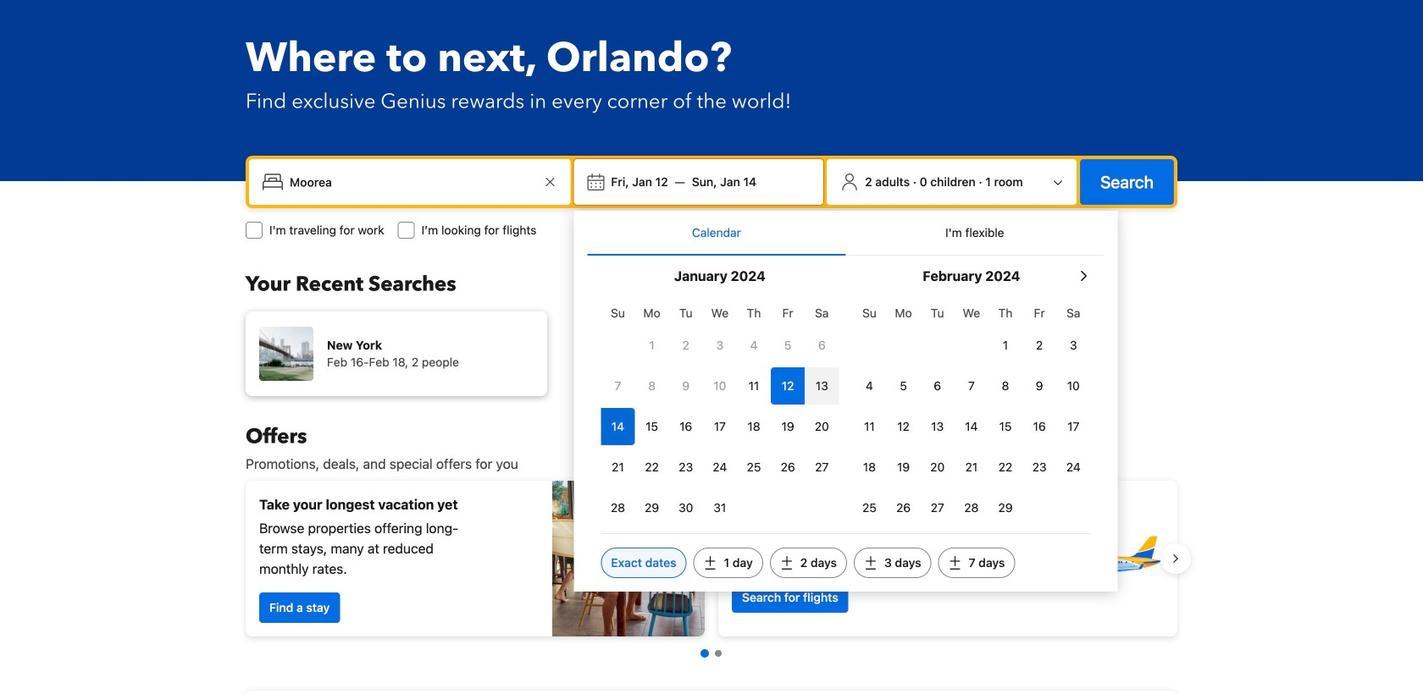 Task type: describe. For each thing, give the bounding box(es) containing it.
16 February 2024 checkbox
[[1023, 408, 1057, 446]]

3 February 2024 checkbox
[[1057, 327, 1091, 364]]

29 February 2024 checkbox
[[989, 490, 1023, 527]]

17 February 2024 checkbox
[[1057, 408, 1091, 446]]

25 February 2024 checkbox
[[853, 490, 887, 527]]

14 February 2024 checkbox
[[955, 408, 989, 446]]

16 January 2024 checkbox
[[669, 408, 703, 446]]

11 February 2024 checkbox
[[853, 408, 887, 446]]

29 January 2024 checkbox
[[635, 490, 669, 527]]

14 January 2024 checkbox
[[601, 408, 635, 446]]

cell up "19 january 2024" option
[[771, 364, 805, 405]]

4 February 2024 checkbox
[[853, 368, 887, 405]]

5 February 2024 checkbox
[[887, 368, 921, 405]]

11 January 2024 checkbox
[[737, 368, 771, 405]]

26 February 2024 checkbox
[[887, 490, 921, 527]]

8 January 2024 checkbox
[[635, 368, 669, 405]]

23 February 2024 checkbox
[[1023, 449, 1057, 486]]

10 January 2024 checkbox
[[703, 368, 737, 405]]

9 January 2024 checkbox
[[669, 368, 703, 405]]

6 February 2024 checkbox
[[921, 368, 955, 405]]

25 January 2024 checkbox
[[737, 449, 771, 486]]

20 January 2024 checkbox
[[805, 408, 839, 446]]

24 January 2024 checkbox
[[703, 449, 737, 486]]

24 February 2024 checkbox
[[1057, 449, 1091, 486]]

2 grid from the left
[[853, 297, 1091, 527]]

27 February 2024 checkbox
[[921, 490, 955, 527]]

22 February 2024 checkbox
[[989, 449, 1023, 486]]

12 February 2024 checkbox
[[887, 408, 921, 446]]

13 January 2024 checkbox
[[805, 368, 839, 405]]

5 January 2024 checkbox
[[771, 327, 805, 364]]

15 January 2024 checkbox
[[635, 408, 669, 446]]

30 January 2024 checkbox
[[669, 490, 703, 527]]

20 February 2024 checkbox
[[921, 449, 955, 486]]

13 February 2024 checkbox
[[921, 408, 955, 446]]

cell up 20 january 2024 option
[[805, 364, 839, 405]]

1 January 2024 checkbox
[[635, 327, 669, 364]]

17 January 2024 checkbox
[[703, 408, 737, 446]]



Task type: vqa. For each thing, say whether or not it's contained in the screenshot.
both
no



Task type: locate. For each thing, give the bounding box(es) containing it.
12 January 2024 checkbox
[[771, 368, 805, 405]]

0 horizontal spatial grid
[[601, 297, 839, 527]]

take your longest vacation yet image
[[553, 481, 705, 637]]

1 grid from the left
[[601, 297, 839, 527]]

4 January 2024 checkbox
[[737, 327, 771, 364]]

10 February 2024 checkbox
[[1057, 368, 1091, 405]]

18 January 2024 checkbox
[[737, 408, 771, 446]]

tab list
[[588, 211, 1105, 257]]

8 February 2024 checkbox
[[989, 368, 1023, 405]]

18 February 2024 checkbox
[[853, 449, 887, 486]]

Where are you going? field
[[283, 167, 540, 197]]

22 January 2024 checkbox
[[635, 449, 669, 486]]

27 January 2024 checkbox
[[805, 449, 839, 486]]

31 January 2024 checkbox
[[703, 490, 737, 527]]

fly away to your dream vacation image
[[1046, 500, 1164, 619]]

28 February 2024 checkbox
[[955, 490, 989, 527]]

region
[[232, 475, 1192, 644]]

7 February 2024 checkbox
[[955, 368, 989, 405]]

26 January 2024 checkbox
[[771, 449, 805, 486]]

1 horizontal spatial grid
[[853, 297, 1091, 527]]

21 January 2024 checkbox
[[601, 449, 635, 486]]

1 February 2024 checkbox
[[989, 327, 1023, 364]]

15 February 2024 checkbox
[[989, 408, 1023, 446]]

28 January 2024 checkbox
[[601, 490, 635, 527]]

main content
[[232, 424, 1192, 695]]

3 January 2024 checkbox
[[703, 327, 737, 364]]

cell
[[771, 364, 805, 405], [805, 364, 839, 405], [601, 405, 635, 446]]

23 January 2024 checkbox
[[669, 449, 703, 486]]

6 January 2024 checkbox
[[805, 327, 839, 364]]

7 January 2024 checkbox
[[601, 368, 635, 405]]

21 February 2024 checkbox
[[955, 449, 989, 486]]

2 February 2024 checkbox
[[1023, 327, 1057, 364]]

cell up 21 january 2024 checkbox
[[601, 405, 635, 446]]

2 January 2024 checkbox
[[669, 327, 703, 364]]

19 January 2024 checkbox
[[771, 408, 805, 446]]

19 February 2024 checkbox
[[887, 449, 921, 486]]

9 February 2024 checkbox
[[1023, 368, 1057, 405]]

grid
[[601, 297, 839, 527], [853, 297, 1091, 527]]

progress bar
[[701, 650, 722, 658]]



